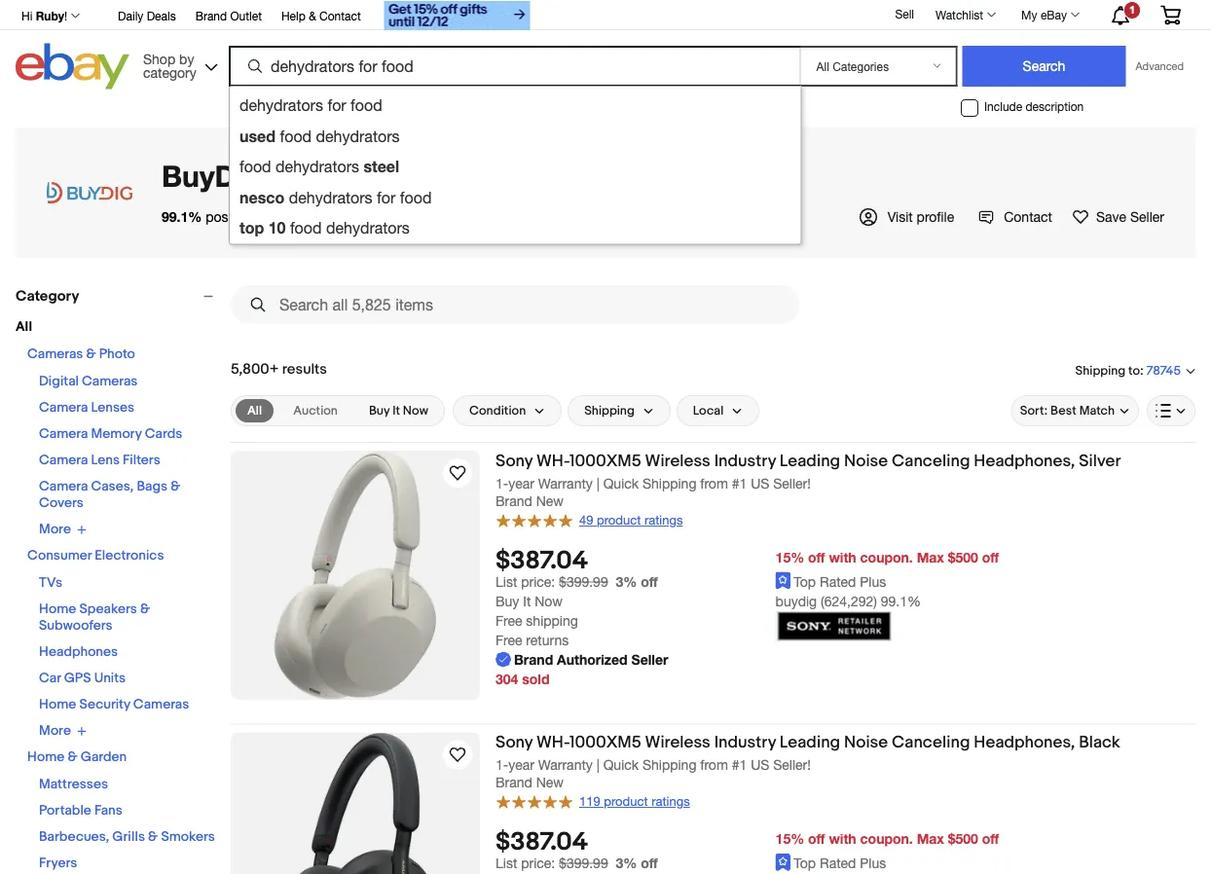 Task type: locate. For each thing, give the bounding box(es) containing it.
0 vertical spatial warranty
[[539, 475, 593, 491]]

#1 down sony wh-1000xm5 wireless industry leading noise canceling headphones, black heading
[[732, 757, 747, 773]]

food right '10'
[[290, 219, 322, 237]]

food inside used food dehydrators
[[280, 127, 312, 145]]

leading for black
[[780, 733, 841, 753]]

home speakers & subwoofers link
[[39, 602, 150, 635]]

2 noise from the top
[[845, 733, 889, 753]]

warranty inside sony wh-1000xm5 wireless industry leading noise canceling headphones, silver 1-year warranty | quick shipping from #1 us seller! brand new
[[539, 475, 593, 491]]

0 vertical spatial 15%
[[776, 550, 805, 566]]

0 horizontal spatial buy
[[369, 404, 390, 419]]

ratings right 49
[[645, 513, 683, 528]]

& right help
[[309, 9, 316, 22]]

from down sony wh-1000xm5 wireless industry leading noise canceling headphones, black heading
[[701, 757, 729, 773]]

year
[[509, 475, 535, 491], [509, 757, 535, 773]]

1 noise from the top
[[845, 451, 889, 471]]

0 vertical spatial headphones,
[[974, 451, 1076, 471]]

0 vertical spatial $387.04
[[496, 546, 588, 576]]

0 vertical spatial $399.99
[[559, 574, 609, 590]]

quick for sony wh-1000xm5 wireless industry leading noise canceling headphones, black
[[604, 757, 639, 773]]

shipping inside shipping to : 78745
[[1076, 363, 1126, 378]]

0 horizontal spatial contact
[[320, 9, 361, 22]]

hi
[[21, 9, 32, 22]]

leading inside sony wh-1000xm5 wireless industry leading noise canceling headphones, black 1-year warranty | quick shipping from #1 us seller! brand new
[[780, 733, 841, 753]]

us for sony wh-1000xm5 wireless industry leading noise canceling headphones, black
[[751, 757, 770, 773]]

2 top rated plus image from the top
[[776, 854, 791, 872]]

with up "(624,292)"
[[829, 550, 857, 566]]

1 vertical spatial leading
[[780, 733, 841, 753]]

1 vertical spatial home
[[39, 697, 76, 714]]

1 vertical spatial 3%
[[616, 855, 637, 871]]

top for silver
[[794, 574, 817, 590]]

headphones, left "black"
[[974, 733, 1076, 753]]

1 sony from the top
[[496, 451, 533, 471]]

$387.04 for sony wh-1000xm5 wireless industry leading noise canceling headphones, black
[[496, 828, 588, 858]]

category button
[[16, 287, 222, 305]]

1 from from the top
[[701, 475, 729, 491]]

industry inside sony wh-1000xm5 wireless industry leading noise canceling headphones, black 1-year warranty | quick shipping from #1 us seller! brand new
[[715, 733, 776, 753]]

99.1% inside the buydig (624,292) 99.1% free shipping
[[881, 593, 922, 609]]

1- for sony wh-1000xm5 wireless industry leading noise canceling headphones, black
[[496, 757, 509, 773]]

1 1000xm5 from the top
[[570, 451, 642, 471]]

& left photo
[[86, 346, 96, 363]]

buydig (624,292) 99.1% free shipping
[[496, 593, 922, 629]]

2 warranty from the top
[[539, 757, 593, 773]]

now
[[403, 404, 429, 419], [535, 593, 563, 609]]

watch sony wh-1000xm5 wireless industry leading noise canceling headphones, silver image
[[446, 462, 470, 485]]

top for black
[[794, 855, 817, 871]]

1 vertical spatial #1
[[732, 757, 747, 773]]

coupon.
[[861, 550, 913, 566], [861, 831, 913, 848]]

plus for black
[[860, 855, 887, 871]]

0 vertical spatial top
[[794, 574, 817, 590]]

1 top rated plus from the top
[[794, 574, 887, 590]]

1 industry from the top
[[715, 451, 776, 471]]

condition
[[469, 404, 526, 419]]

0 vertical spatial seller
[[1131, 208, 1165, 225]]

0 vertical spatial |
[[597, 475, 600, 491]]

leading
[[780, 451, 841, 471], [780, 733, 841, 753]]

ratings right 119
[[652, 795, 690, 810]]

1 vertical spatial free
[[496, 632, 523, 648]]

1 vertical spatial buy it now
[[496, 593, 563, 609]]

2 us from the top
[[751, 757, 770, 773]]

1 horizontal spatial buy
[[496, 593, 520, 609]]

new up 119 product ratings link
[[537, 775, 564, 791]]

2 $500 from the top
[[949, 831, 979, 848]]

home down car
[[39, 697, 76, 714]]

food inside nesco dehydrators for food
[[400, 188, 432, 207]]

home down tvs
[[39, 602, 76, 618]]

1 vertical spatial max
[[917, 831, 945, 848]]

1 | from the top
[[597, 475, 600, 491]]

fans
[[94, 803, 123, 820]]

sony down condition dropdown button
[[496, 451, 533, 471]]

2 1000xm5 from the top
[[570, 733, 642, 753]]

0 vertical spatial wireless
[[645, 451, 711, 471]]

2 $387.04 from the top
[[496, 828, 588, 858]]

banner containing used
[[11, 0, 1196, 245]]

sold inside free returns brand authorized seller 304 sold
[[522, 671, 550, 687]]

car gps units link
[[39, 671, 126, 687]]

cameras
[[27, 346, 83, 363], [82, 374, 138, 390], [133, 697, 189, 714]]

more button up home & garden link
[[39, 723, 87, 740]]

brand outlet link
[[195, 6, 262, 27]]

more button for tvs home speakers & subwoofers headphones car gps units home security cameras
[[39, 723, 87, 740]]

include description
[[985, 100, 1084, 114]]

it up shipping
[[523, 593, 531, 609]]

2 new from the top
[[537, 775, 564, 791]]

wh- up 119 product ratings link
[[537, 733, 570, 753]]

2 1- from the top
[[496, 757, 509, 773]]

all
[[16, 319, 32, 336], [247, 403, 262, 418]]

portable
[[39, 803, 91, 820]]

1 plus from the top
[[860, 574, 887, 590]]

it right the auction link
[[393, 404, 400, 419]]

1 vertical spatial wireless
[[645, 733, 711, 753]]

1 leading from the top
[[780, 451, 841, 471]]

& up mattresses link
[[68, 750, 78, 766]]

shipping inside dropdown button
[[585, 404, 635, 419]]

1 vertical spatial cameras
[[82, 374, 138, 390]]

1 vertical spatial canceling
[[892, 733, 971, 753]]

home
[[39, 602, 76, 618], [39, 697, 76, 714], [27, 750, 65, 766]]

nesco
[[240, 188, 285, 207]]

2 seller! from the top
[[774, 757, 811, 773]]

buy up 304
[[496, 593, 520, 609]]

0 horizontal spatial buy it now
[[369, 404, 429, 419]]

food dehydrators steel
[[240, 157, 400, 176]]

$387.04
[[496, 546, 588, 576], [496, 828, 588, 858]]

0 vertical spatial top rated plus
[[794, 574, 887, 590]]

dehydrators inside nesco dehydrators for food
[[289, 188, 373, 207]]

camera down camera lenses link
[[39, 426, 88, 443]]

food inside top 10 food dehydrators
[[290, 219, 322, 237]]

from for sony wh-1000xm5 wireless industry leading noise canceling headphones, black
[[701, 757, 729, 773]]

buy right the auction link
[[369, 404, 390, 419]]

all down category
[[16, 319, 32, 336]]

headphones, for black
[[974, 733, 1076, 753]]

#1 down sony wh-1000xm5 wireless industry leading noise canceling headphones, silver heading
[[732, 475, 747, 491]]

canceling inside sony wh-1000xm5 wireless industry leading noise canceling headphones, black 1-year warranty | quick shipping from #1 us seller! brand new
[[892, 733, 971, 753]]

fryers
[[39, 856, 77, 872]]

1000xm5 up 119 product ratings link
[[570, 733, 642, 753]]

1 vertical spatial seller!
[[774, 757, 811, 773]]

2 15% from the top
[[776, 831, 805, 848]]

1 vertical spatial with
[[829, 831, 857, 848]]

0 vertical spatial noise
[[845, 451, 889, 471]]

0 vertical spatial $500
[[949, 550, 979, 566]]

now left condition
[[403, 404, 429, 419]]

brand up 49 product ratings link
[[496, 493, 533, 509]]

All selected text field
[[247, 402, 262, 420]]

buydig
[[776, 593, 817, 609]]

0 vertical spatial leading
[[780, 451, 841, 471]]

free returns brand authorized seller 304 sold
[[496, 632, 669, 687]]

2 sony from the top
[[496, 733, 533, 753]]

1 price: from the top
[[521, 574, 555, 590]]

& right the grills
[[148, 829, 158, 846]]

0 vertical spatial product
[[597, 513, 641, 528]]

sony inside sony wh-1000xm5 wireless industry leading noise canceling headphones, black 1-year warranty | quick shipping from #1 us seller! brand new
[[496, 733, 533, 753]]

wh- inside sony wh-1000xm5 wireless industry leading noise canceling headphones, silver 1-year warranty | quick shipping from #1 us seller! brand new
[[537, 451, 570, 471]]

buy it now right the auction link
[[369, 404, 429, 419]]

wh- inside sony wh-1000xm5 wireless industry leading noise canceling headphones, black 1-year warranty | quick shipping from #1 us seller! brand new
[[537, 733, 570, 753]]

2 more button from the top
[[39, 723, 87, 740]]

wireless down local
[[645, 451, 711, 471]]

1 horizontal spatial contact
[[1005, 208, 1053, 225]]

sony wh-1000xm5 wireless industry leading noise canceling headphones, silver image
[[231, 451, 480, 700]]

1 vertical spatial headphones,
[[974, 733, 1076, 753]]

new up 49 product ratings link
[[537, 493, 564, 509]]

seller! down sony wh-1000xm5 wireless industry leading noise canceling headphones, silver heading
[[774, 475, 811, 491]]

1 vertical spatial price:
[[521, 855, 555, 871]]

1 vertical spatial 1-
[[496, 757, 509, 773]]

noise inside sony wh-1000xm5 wireless industry leading noise canceling headphones, black 1-year warranty | quick shipping from #1 us seller! brand new
[[845, 733, 889, 753]]

free left shipping
[[496, 613, 523, 629]]

from inside sony wh-1000xm5 wireless industry leading noise canceling headphones, silver 1-year warranty | quick shipping from #1 us seller! brand new
[[701, 475, 729, 491]]

banner
[[11, 0, 1196, 245]]

#1 inside sony wh-1000xm5 wireless industry leading noise canceling headphones, silver 1-year warranty | quick shipping from #1 us seller! brand new
[[732, 475, 747, 491]]

portable fans link
[[39, 803, 123, 820]]

buy it now inside "link"
[[369, 404, 429, 419]]

list box containing used
[[229, 86, 802, 245]]

1 horizontal spatial 99.1%
[[881, 593, 922, 609]]

shipping
[[1076, 363, 1126, 378], [585, 404, 635, 419], [643, 475, 697, 491], [643, 757, 697, 773]]

1 vertical spatial top rated plus image
[[776, 854, 791, 872]]

0 vertical spatial now
[[403, 404, 429, 419]]

2 #1 from the top
[[732, 757, 747, 773]]

food up used food dehydrators at the top of the page
[[351, 96, 383, 114]]

steel
[[364, 157, 400, 176]]

headphones, inside sony wh-1000xm5 wireless industry leading noise canceling headphones, black 1-year warranty | quick shipping from #1 us seller! brand new
[[974, 733, 1076, 753]]

1 quick from the top
[[604, 475, 639, 491]]

2 top from the top
[[794, 855, 817, 871]]

main content
[[231, 278, 1196, 875]]

0 vertical spatial sony
[[496, 451, 533, 471]]

1 camera from the top
[[39, 400, 88, 416]]

1 vertical spatial more
[[39, 723, 71, 740]]

0 horizontal spatial seller
[[632, 651, 669, 668]]

1 more button from the top
[[39, 522, 87, 538]]

buy it now up shipping
[[496, 593, 563, 609]]

leading inside sony wh-1000xm5 wireless industry leading noise canceling headphones, silver 1-year warranty | quick shipping from #1 us seller! brand new
[[780, 451, 841, 471]]

| for sony wh-1000xm5 wireless industry leading noise canceling headphones, black
[[597, 757, 600, 773]]

noise for silver
[[845, 451, 889, 471]]

1- inside sony wh-1000xm5 wireless industry leading noise canceling headphones, silver 1-year warranty | quick shipping from #1 us seller! brand new
[[496, 475, 509, 491]]

wireless up '119 product ratings'
[[645, 733, 711, 753]]

2 year from the top
[[509, 757, 535, 773]]

more button for digital cameras camera lenses camera memory cards camera lens filters camera cases, bags & covers
[[39, 522, 87, 538]]

1 vertical spatial top
[[794, 855, 817, 871]]

1 vertical spatial ratings
[[652, 795, 690, 810]]

hi ruby !
[[21, 9, 67, 22]]

119 product ratings
[[580, 795, 690, 810]]

quick inside sony wh-1000xm5 wireless industry leading noise canceling headphones, black 1-year warranty | quick shipping from #1 us seller! brand new
[[604, 757, 639, 773]]

wireless inside sony wh-1000xm5 wireless industry leading noise canceling headphones, black 1-year warranty | quick shipping from #1 us seller! brand new
[[645, 733, 711, 753]]

1000xm5 inside sony wh-1000xm5 wireless industry leading noise canceling headphones, black 1-year warranty | quick shipping from #1 us seller! brand new
[[570, 733, 642, 753]]

now up shipping
[[535, 593, 563, 609]]

returns
[[526, 632, 569, 648]]

0 vertical spatial max
[[917, 550, 945, 566]]

us inside sony wh-1000xm5 wireless industry leading noise canceling headphones, silver 1-year warranty | quick shipping from #1 us seller! brand new
[[751, 475, 770, 491]]

sold right items
[[405, 208, 431, 225]]

new inside sony wh-1000xm5 wireless industry leading noise canceling headphones, black 1-year warranty | quick shipping from #1 us seller! brand new
[[537, 775, 564, 791]]

from inside sony wh-1000xm5 wireless industry leading noise canceling headphones, black 1-year warranty | quick shipping from #1 us seller! brand new
[[701, 757, 729, 773]]

0 vertical spatial year
[[509, 475, 535, 491]]

2 wireless from the top
[[645, 733, 711, 753]]

help & contact
[[281, 9, 361, 22]]

headphones, down sort: at the right
[[974, 451, 1076, 471]]

sony
[[496, 451, 533, 471], [496, 733, 533, 753]]

dehydrators inside used food dehydrators
[[316, 127, 400, 145]]

more
[[39, 522, 71, 538], [39, 723, 71, 740]]

0 vertical spatial it
[[393, 404, 400, 419]]

1 year from the top
[[509, 475, 535, 491]]

product
[[597, 513, 641, 528], [604, 795, 648, 810]]

digital
[[39, 374, 79, 390]]

99.1% right "(624,292)"
[[881, 593, 922, 609]]

2 leading from the top
[[780, 733, 841, 753]]

sony right watch sony wh-1000xm5 wireless industry leading noise canceling headphones, black 'icon'
[[496, 733, 533, 753]]

1 wh- from the top
[[537, 451, 570, 471]]

1 coupon. from the top
[[861, 550, 913, 566]]

1- inside sony wh-1000xm5 wireless industry leading noise canceling headphones, black 1-year warranty | quick shipping from #1 us seller! brand new
[[496, 757, 509, 773]]

cameras up lenses
[[82, 374, 138, 390]]

product for sony wh-1000xm5 wireless industry leading noise canceling headphones, black
[[604, 795, 648, 810]]

wh- down condition dropdown button
[[537, 451, 570, 471]]

1 vertical spatial top rated plus
[[794, 855, 887, 871]]

99.1% left positive
[[162, 208, 202, 225]]

1- for sony wh-1000xm5 wireless industry leading noise canceling headphones, silver
[[496, 475, 509, 491]]

quick up '119 product ratings'
[[604, 757, 639, 773]]

2 top rated plus from the top
[[794, 855, 887, 871]]

warranty up 49
[[539, 475, 593, 491]]

0 vertical spatial for
[[328, 96, 346, 114]]

2 plus from the top
[[860, 855, 887, 871]]

0 vertical spatial seller!
[[774, 475, 811, 491]]

dehydrators down nesco dehydrators for food
[[326, 219, 410, 237]]

canceling inside sony wh-1000xm5 wireless industry leading noise canceling headphones, silver 1-year warranty | quick shipping from #1 us seller! brand new
[[892, 451, 971, 471]]

product right 119
[[604, 795, 648, 810]]

top rated plus image
[[776, 572, 791, 590], [776, 854, 791, 872]]

food down used
[[240, 158, 271, 176]]

free
[[496, 613, 523, 629], [496, 632, 523, 648]]

daily deals
[[118, 9, 176, 22]]

1 15% off with coupon. max $500 off list price: $399.99 3% off from the top
[[496, 550, 1000, 590]]

1 more from the top
[[39, 522, 71, 538]]

0 vertical spatial 99.1%
[[162, 208, 202, 225]]

0 vertical spatial #1
[[732, 475, 747, 491]]

all link
[[236, 399, 274, 423]]

canceling for black
[[892, 733, 971, 753]]

15% off with coupon. max $500 off list price: $399.99 3% off
[[496, 550, 1000, 590], [496, 831, 1000, 871]]

1 vertical spatial warranty
[[539, 757, 593, 773]]

sell link
[[887, 7, 923, 21]]

headphones, inside sony wh-1000xm5 wireless industry leading noise canceling headphones, silver 1-year warranty | quick shipping from #1 us seller! brand new
[[974, 451, 1076, 471]]

1 vertical spatial 15%
[[776, 831, 805, 848]]

quick up 49 product ratings
[[604, 475, 639, 491]]

0 vertical spatial 15% off with coupon. max $500 off list price: $399.99 3% off
[[496, 550, 1000, 590]]

2 | from the top
[[597, 757, 600, 773]]

my ebay link
[[1011, 3, 1089, 26]]

1 vertical spatial coupon.
[[861, 831, 913, 848]]

food up items
[[400, 188, 432, 207]]

buy it now
[[369, 404, 429, 419], [496, 593, 563, 609]]

more button down covers
[[39, 522, 87, 538]]

1 vertical spatial 15% off with coupon. max $500 off list price: $399.99 3% off
[[496, 831, 1000, 871]]

warranty up 119
[[539, 757, 593, 773]]

2 industry from the top
[[715, 733, 776, 753]]

0 vertical spatial industry
[[715, 451, 776, 471]]

year right watch sony wh-1000xm5 wireless industry leading noise canceling headphones, silver icon
[[509, 475, 535, 491]]

1 vertical spatial more button
[[39, 723, 87, 740]]

1 1- from the top
[[496, 475, 509, 491]]

contact right help
[[320, 9, 361, 22]]

3% down '119 product ratings'
[[616, 855, 637, 871]]

covers
[[39, 495, 84, 512]]

2 with from the top
[[829, 831, 857, 848]]

new inside sony wh-1000xm5 wireless industry leading noise canceling headphones, silver 1-year warranty | quick shipping from #1 us seller! brand new
[[537, 493, 564, 509]]

1 top from the top
[[794, 574, 817, 590]]

rated
[[820, 574, 857, 590], [820, 855, 857, 871]]

15% down sony wh-1000xm5 wireless industry leading noise canceling headphones, black 1-year warranty | quick shipping from #1 us seller! brand new on the bottom of page
[[776, 831, 805, 848]]

cases,
[[91, 479, 134, 495]]

0 vertical spatial 1-
[[496, 475, 509, 491]]

quick inside sony wh-1000xm5 wireless industry leading noise canceling headphones, silver 1-year warranty | quick shipping from #1 us seller! brand new
[[604, 475, 639, 491]]

top rated plus image for sony wh-1000xm5 wireless industry leading noise canceling headphones, black
[[776, 854, 791, 872]]

new for sony wh-1000xm5 wireless industry leading noise canceling headphones, silver
[[537, 493, 564, 509]]

seller right 'save'
[[1131, 208, 1165, 225]]

price: down 119 product ratings link
[[521, 855, 555, 871]]

brand outlet
[[195, 9, 262, 22]]

2 vertical spatial cameras
[[133, 697, 189, 714]]

1 vertical spatial industry
[[715, 733, 776, 753]]

with down sony wh-1000xm5 wireless industry leading noise canceling headphones, black 1-year warranty | quick shipping from #1 us seller! brand new on the bottom of page
[[829, 831, 857, 848]]

more up consumer
[[39, 522, 71, 538]]

0 vertical spatial buy it now
[[369, 404, 429, 419]]

wireless
[[645, 451, 711, 471], [645, 733, 711, 753]]

0 vertical spatial us
[[751, 475, 770, 491]]

seller! inside sony wh-1000xm5 wireless industry leading noise canceling headphones, silver 1-year warranty | quick shipping from #1 us seller! brand new
[[774, 475, 811, 491]]

0 vertical spatial 1000xm5
[[570, 451, 642, 471]]

contact
[[320, 9, 361, 22], [1005, 208, 1053, 225]]

brand down 'returns'
[[514, 651, 554, 668]]

| up 49 product ratings link
[[597, 475, 600, 491]]

2 coupon. from the top
[[861, 831, 913, 848]]

condition button
[[453, 396, 562, 427]]

1 vertical spatial from
[[701, 757, 729, 773]]

1 vertical spatial $387.04
[[496, 828, 588, 858]]

1 warranty from the top
[[539, 475, 593, 491]]

tvs home speakers & subwoofers headphones car gps units home security cameras
[[39, 575, 189, 714]]

1 $387.04 from the top
[[496, 546, 588, 576]]

1 vertical spatial now
[[535, 593, 563, 609]]

seller! down sony wh-1000xm5 wireless industry leading noise canceling headphones, black heading
[[774, 757, 811, 773]]

to
[[1129, 363, 1141, 378]]

mattresses
[[39, 777, 108, 793]]

& right bags
[[171, 479, 181, 495]]

list box inside banner
[[229, 86, 802, 245]]

1 rated from the top
[[820, 574, 857, 590]]

sold
[[405, 208, 431, 225], [522, 671, 550, 687]]

2 free from the top
[[496, 632, 523, 648]]

free left 'returns'
[[496, 632, 523, 648]]

1- right watch sony wh-1000xm5 wireless industry leading noise canceling headphones, silver icon
[[496, 475, 509, 491]]

$387.04 down 119
[[496, 828, 588, 858]]

2 headphones, from the top
[[974, 733, 1076, 753]]

brand left the "outlet" at the left of the page
[[195, 9, 227, 22]]

dehydrators up the steel
[[316, 127, 400, 145]]

industry inside sony wh-1000xm5 wireless industry leading noise canceling headphones, silver 1-year warranty | quick shipping from #1 us seller! brand new
[[715, 451, 776, 471]]

0 vertical spatial new
[[537, 493, 564, 509]]

78745
[[1147, 364, 1182, 379]]

off
[[809, 550, 826, 566], [983, 550, 1000, 566], [641, 574, 658, 590], [809, 831, 826, 848], [983, 831, 1000, 848], [641, 855, 658, 871]]

1 vertical spatial for
[[377, 188, 396, 207]]

1 vertical spatial 99.1%
[[881, 593, 922, 609]]

304
[[496, 671, 519, 687]]

camera down camera lens filters link
[[39, 479, 88, 495]]

authorized
[[557, 651, 628, 668]]

sony for sony wh-1000xm5 wireless industry leading noise canceling headphones, silver
[[496, 451, 533, 471]]

1 vertical spatial quick
[[604, 757, 639, 773]]

account navigation
[[11, 0, 1196, 33]]

$399.99 down 119
[[559, 855, 609, 871]]

0 vertical spatial more button
[[39, 522, 87, 538]]

food down dehydrators for food on the left top
[[280, 127, 312, 145]]

cameras up digital
[[27, 346, 83, 363]]

memory
[[91, 426, 142, 443]]

feedback
[[257, 208, 313, 225]]

2 rated from the top
[[820, 855, 857, 871]]

0 vertical spatial price:
[[521, 574, 555, 590]]

from
[[701, 475, 729, 491], [701, 757, 729, 773]]

nesco dehydrators for food
[[240, 188, 432, 207]]

1 new from the top
[[537, 493, 564, 509]]

headphones
[[39, 644, 118, 661]]

0 vertical spatial free
[[496, 613, 523, 629]]

it inside buy it now "link"
[[393, 404, 400, 419]]

price: up shipping
[[521, 574, 555, 590]]

1 vertical spatial rated
[[820, 855, 857, 871]]

& right speakers
[[140, 602, 150, 618]]

0 vertical spatial from
[[701, 475, 729, 491]]

cameras right security
[[133, 697, 189, 714]]

:
[[1141, 363, 1144, 378]]

sold right 304
[[522, 671, 550, 687]]

canceling for silver
[[892, 451, 971, 471]]

seller! inside sony wh-1000xm5 wireless industry leading noise canceling headphones, black 1-year warranty | quick shipping from #1 us seller! brand new
[[774, 757, 811, 773]]

2 wh- from the top
[[537, 733, 570, 753]]

0 vertical spatial list
[[496, 574, 518, 590]]

new for sony wh-1000xm5 wireless industry leading noise canceling headphones, black
[[537, 775, 564, 791]]

consumer electronics
[[27, 548, 164, 565]]

list box
[[229, 86, 802, 245]]

0 vertical spatial sold
[[405, 208, 431, 225]]

buydig image
[[47, 182, 132, 204]]

0 horizontal spatial it
[[393, 404, 400, 419]]

gps
[[64, 671, 91, 687]]

1 vertical spatial year
[[509, 757, 535, 773]]

1 horizontal spatial for
[[377, 188, 396, 207]]

seller right authorized
[[632, 651, 669, 668]]

used food dehydrators
[[240, 127, 400, 145]]

2 quick from the top
[[604, 757, 639, 773]]

1 horizontal spatial it
[[523, 593, 531, 609]]

1 canceling from the top
[[892, 451, 971, 471]]

| inside sony wh-1000xm5 wireless industry leading noise canceling headphones, silver 1-year warranty | quick shipping from #1 us seller! brand new
[[597, 475, 600, 491]]

1 headphones, from the top
[[974, 451, 1076, 471]]

1000xm5 down 'shipping' dropdown button at the top
[[570, 451, 642, 471]]

garden
[[81, 750, 127, 766]]

0 vertical spatial 3%
[[616, 574, 637, 590]]

sony wh-1000xm5 wireless industry leading noise canceling headphones, black image
[[231, 733, 480, 875]]

0 vertical spatial plus
[[860, 574, 887, 590]]

#1 inside sony wh-1000xm5 wireless industry leading noise canceling headphones, black 1-year warranty | quick shipping from #1 us seller! brand new
[[732, 757, 747, 773]]

1 wireless from the top
[[645, 451, 711, 471]]

sony inside sony wh-1000xm5 wireless industry leading noise canceling headphones, silver 1-year warranty | quick shipping from #1 us seller! brand new
[[496, 451, 533, 471]]

0 vertical spatial canceling
[[892, 451, 971, 471]]

1 seller! from the top
[[774, 475, 811, 491]]

camera down digital
[[39, 400, 88, 416]]

silver
[[1080, 451, 1122, 471]]

1000xm5 for sony wh-1000xm5 wireless industry leading noise canceling headphones, silver
[[570, 451, 642, 471]]

| inside sony wh-1000xm5 wireless industry leading noise canceling headphones, black 1-year warranty | quick shipping from #1 us seller! brand new
[[597, 757, 600, 773]]

1 vertical spatial new
[[537, 775, 564, 791]]

dehydrators up 2.4m
[[289, 188, 373, 207]]

| up 119 product ratings link
[[597, 757, 600, 773]]

all down 5,800+
[[247, 403, 262, 418]]

us down sony wh-1000xm5 wireless industry leading noise canceling headphones, silver heading
[[751, 475, 770, 491]]

from for sony wh-1000xm5 wireless industry leading noise canceling headphones, silver
[[701, 475, 729, 491]]

match
[[1080, 404, 1115, 419]]

outlet
[[230, 9, 262, 22]]

quick
[[604, 475, 639, 491], [604, 757, 639, 773]]

year inside sony wh-1000xm5 wireless industry leading noise canceling headphones, silver 1-year warranty | quick shipping from #1 us seller! brand new
[[509, 475, 535, 491]]

1 vertical spatial sony
[[496, 733, 533, 753]]

& inside tvs home speakers & subwoofers headphones car gps units home security cameras
[[140, 602, 150, 618]]

1 horizontal spatial sold
[[522, 671, 550, 687]]

2 more from the top
[[39, 723, 71, 740]]

watchlist
[[936, 8, 984, 21]]

1 vertical spatial plus
[[860, 855, 887, 871]]

electronics
[[95, 548, 164, 565]]

more for home security cameras
[[39, 723, 71, 740]]

brand up 119 product ratings link
[[496, 775, 533, 791]]

noise inside sony wh-1000xm5 wireless industry leading noise canceling headphones, silver 1-year warranty | quick shipping from #1 us seller! brand new
[[845, 451, 889, 471]]

99.1%
[[162, 208, 202, 225], [881, 593, 922, 609]]

buy inside "link"
[[369, 404, 390, 419]]

1000xm5 inside sony wh-1000xm5 wireless industry leading noise canceling headphones, silver 1-year warranty | quick shipping from #1 us seller! brand new
[[570, 451, 642, 471]]

| for sony wh-1000xm5 wireless industry leading noise canceling headphones, silver
[[597, 475, 600, 491]]

contact left 'save'
[[1005, 208, 1053, 225]]

home security cameras link
[[39, 697, 189, 714]]

from down local dropdown button
[[701, 475, 729, 491]]

year right watch sony wh-1000xm5 wireless industry leading noise canceling headphones, black 'icon'
[[509, 757, 535, 773]]

wireless inside sony wh-1000xm5 wireless industry leading noise canceling headphones, silver 1-year warranty | quick shipping from #1 us seller! brand new
[[645, 451, 711, 471]]

us inside sony wh-1000xm5 wireless industry leading noise canceling headphones, black 1-year warranty | quick shipping from #1 us seller! brand new
[[751, 757, 770, 773]]

&
[[309, 9, 316, 22], [86, 346, 96, 363], [171, 479, 181, 495], [140, 602, 150, 618], [68, 750, 78, 766], [148, 829, 158, 846]]

1 vertical spatial list
[[496, 855, 518, 871]]

0 vertical spatial quick
[[604, 475, 639, 491]]

1- right watch sony wh-1000xm5 wireless industry leading noise canceling headphones, black 'icon'
[[496, 757, 509, 773]]

wireless for sony wh-1000xm5 wireless industry leading noise canceling headphones, black
[[645, 733, 711, 753]]

dehydrators down used food dehydrators at the top of the page
[[276, 158, 359, 176]]

year inside sony wh-1000xm5 wireless industry leading noise canceling headphones, black 1-year warranty | quick shipping from #1 us seller! brand new
[[509, 757, 535, 773]]

us down sony wh-1000xm5 wireless industry leading noise canceling headphones, black heading
[[751, 757, 770, 773]]

1 #1 from the top
[[732, 475, 747, 491]]

warranty inside sony wh-1000xm5 wireless industry leading noise canceling headphones, black 1-year warranty | quick shipping from #1 us seller! brand new
[[539, 757, 593, 773]]

1 free from the top
[[496, 613, 523, 629]]

15% up buydig
[[776, 550, 805, 566]]

1 us from the top
[[751, 475, 770, 491]]

0 vertical spatial with
[[829, 550, 857, 566]]

more up home & garden link
[[39, 723, 71, 740]]

0 vertical spatial ratings
[[645, 513, 683, 528]]

$399.99 up shipping
[[559, 574, 609, 590]]

2 from from the top
[[701, 757, 729, 773]]

49
[[580, 513, 594, 528]]

home up mattresses link
[[27, 750, 65, 766]]

$387.04 down 49
[[496, 546, 588, 576]]

category
[[143, 64, 196, 80]]

None submit
[[963, 46, 1127, 87]]

Brand Authorized Seller text field
[[496, 650, 669, 670]]

2 canceling from the top
[[892, 733, 971, 753]]

product right 49
[[597, 513, 641, 528]]

max
[[917, 550, 945, 566], [917, 831, 945, 848]]

shipping inside sony wh-1000xm5 wireless industry leading noise canceling headphones, silver 1-year warranty | quick shipping from #1 us seller! brand new
[[643, 475, 697, 491]]

1 top rated plus image from the top
[[776, 572, 791, 590]]

3% down 49 product ratings
[[616, 574, 637, 590]]

top
[[794, 574, 817, 590], [794, 855, 817, 871]]

1 vertical spatial $500
[[949, 831, 979, 848]]

for up used food dehydrators at the top of the page
[[328, 96, 346, 114]]

1 max from the top
[[917, 550, 945, 566]]



Task type: vqa. For each thing, say whether or not it's contained in the screenshot.
eBay,
no



Task type: describe. For each thing, give the bounding box(es) containing it.
home & garden link
[[27, 750, 127, 766]]

plus for silver
[[860, 574, 887, 590]]

!
[[64, 9, 67, 22]]

food inside food dehydrators steel
[[240, 158, 271, 176]]

items
[[368, 208, 401, 225]]

help
[[281, 9, 306, 22]]

1 with from the top
[[829, 550, 857, 566]]

rated for black
[[820, 855, 857, 871]]

1 $500 from the top
[[949, 550, 979, 566]]

buydig
[[162, 158, 262, 193]]

cameras & photo link
[[27, 346, 135, 363]]

description
[[1026, 100, 1084, 114]]

digital cameras link
[[39, 374, 138, 390]]

dehydrators up used
[[240, 96, 323, 114]]

ebay
[[1041, 8, 1068, 21]]

listing options selector. list view selected. image
[[1156, 403, 1187, 419]]

cameras & photo
[[27, 346, 135, 363]]

headphones, for silver
[[974, 451, 1076, 471]]

year for sony wh-1000xm5 wireless industry leading noise canceling headphones, silver
[[509, 475, 535, 491]]

tvs link
[[39, 575, 62, 592]]

industry for sony wh-1000xm5 wireless industry leading noise canceling headphones, silver
[[715, 451, 776, 471]]

brand inside free returns brand authorized seller 304 sold
[[514, 651, 554, 668]]

3 camera from the top
[[39, 452, 88, 469]]

2 price: from the top
[[521, 855, 555, 871]]

2 $399.99 from the top
[[559, 855, 609, 871]]

1 list from the top
[[496, 574, 518, 590]]

1 $399.99 from the top
[[559, 574, 609, 590]]

fryers link
[[39, 856, 77, 872]]

cameras inside tvs home speakers & subwoofers headphones car gps units home security cameras
[[133, 697, 189, 714]]

sort:
[[1021, 404, 1048, 419]]

black
[[1080, 733, 1121, 753]]

camera lens filters link
[[39, 452, 160, 469]]

4 camera from the top
[[39, 479, 88, 495]]

wh- for sony wh-1000xm5 wireless industry leading noise canceling headphones, black
[[537, 733, 570, 753]]

& inside account "navigation"
[[309, 9, 316, 22]]

tvs
[[39, 575, 62, 592]]

seller! for silver
[[774, 475, 811, 491]]

main content containing $387.04
[[231, 278, 1196, 875]]

local
[[693, 404, 724, 419]]

daily deals link
[[118, 6, 176, 27]]

best
[[1051, 404, 1077, 419]]

more for camera cases, bags & covers
[[39, 522, 71, 538]]

seller inside button
[[1131, 208, 1165, 225]]

digital cameras camera lenses camera memory cards camera lens filters camera cases, bags & covers
[[39, 374, 182, 512]]

seller inside free returns brand authorized seller 304 sold
[[632, 651, 669, 668]]

for inside nesco dehydrators for food
[[377, 188, 396, 207]]

brand inside sony wh-1000xm5 wireless industry leading noise canceling headphones, black 1-year warranty | quick shipping from #1 us seller! brand new
[[496, 775, 533, 791]]

#1 for sony wh-1000xm5 wireless industry leading noise canceling headphones, black
[[732, 757, 747, 773]]

grills
[[112, 829, 145, 846]]

consumer electronics link
[[27, 548, 164, 565]]

shipping inside sony wh-1000xm5 wireless industry leading noise canceling headphones, black 1-year warranty | quick shipping from #1 us seller! brand new
[[643, 757, 697, 773]]

cameras inside digital cameras camera lenses camera memory cards camera lens filters camera cases, bags & covers
[[82, 374, 138, 390]]

headphones link
[[39, 644, 118, 661]]

units
[[94, 671, 126, 687]]

sell
[[896, 7, 915, 21]]

filters
[[123, 452, 160, 469]]

profile
[[917, 208, 955, 225]]

0 horizontal spatial 99.1%
[[162, 208, 202, 225]]

mattresses link
[[39, 777, 108, 793]]

us for sony wh-1000xm5 wireless industry leading noise canceling headphones, silver
[[751, 475, 770, 491]]

camera cases, bags & covers link
[[39, 479, 181, 512]]

0 vertical spatial cameras
[[27, 346, 83, 363]]

by
[[179, 51, 194, 67]]

contact inside account "navigation"
[[320, 9, 361, 22]]

sony wh-1000xm5 wireless industry leading noise canceling headphones, black heading
[[496, 733, 1121, 753]]

security
[[79, 697, 130, 714]]

sony wh-1000xm5 wireless industry leading noise canceling headphones, silver 1-year warranty | quick shipping from #1 us seller! brand new
[[496, 451, 1122, 509]]

2 max from the top
[[917, 831, 945, 848]]

49 product ratings
[[580, 513, 683, 528]]

$387.04 for sony wh-1000xm5 wireless industry leading noise canceling headphones, silver
[[496, 546, 588, 576]]

help & contact link
[[281, 6, 361, 27]]

free inside free returns brand authorized seller 304 sold
[[496, 632, 523, 648]]

my
[[1022, 8, 1038, 21]]

#1 for sony wh-1000xm5 wireless industry leading noise canceling headphones, silver
[[732, 475, 747, 491]]

save
[[1097, 208, 1127, 225]]

ruby
[[36, 9, 64, 22]]

ratings for sony wh-1000xm5 wireless industry leading noise canceling headphones, silver
[[645, 513, 683, 528]]

Search for anything text field
[[232, 48, 796, 85]]

barbecues,
[[39, 829, 109, 846]]

sony wh-1000xm5 wireless industry leading noise canceling headphones, black 1-year warranty | quick shipping from #1 us seller! brand new
[[496, 733, 1121, 791]]

advanced link
[[1127, 47, 1194, 86]]

shop
[[143, 51, 176, 67]]

industry for sony wh-1000xm5 wireless industry leading noise canceling headphones, black
[[715, 733, 776, 753]]

1 vertical spatial buy
[[496, 593, 520, 609]]

speakers
[[79, 602, 137, 618]]

deals
[[147, 9, 176, 22]]

camera memory cards link
[[39, 426, 182, 443]]

top
[[240, 219, 264, 237]]

dehydrators inside top 10 food dehydrators
[[326, 219, 410, 237]]

save seller
[[1097, 208, 1165, 225]]

1 3% from the top
[[616, 574, 637, 590]]

1 vertical spatial contact
[[1005, 208, 1053, 225]]

brand inside sony wh-1000xm5 wireless industry leading noise canceling headphones, silver 1-year warranty | quick shipping from #1 us seller! brand new
[[496, 493, 533, 509]]

shipping
[[526, 613, 578, 629]]

wireless for sony wh-1000xm5 wireless industry leading noise canceling headphones, silver
[[645, 451, 711, 471]]

watch sony wh-1000xm5 wireless industry leading noise canceling headphones, black image
[[446, 744, 470, 767]]

advanced
[[1136, 60, 1185, 73]]

1 button
[[1095, 1, 1146, 28]]

0 horizontal spatial for
[[328, 96, 346, 114]]

leading for silver
[[780, 451, 841, 471]]

(624,292)
[[821, 593, 878, 609]]

2 15% off with coupon. max $500 off list price: $399.99 3% off from the top
[[496, 831, 1000, 871]]

sort: best match
[[1021, 404, 1115, 419]]

5,800+ results
[[231, 360, 327, 378]]

1 15% from the top
[[776, 550, 805, 566]]

warranty for sony wh-1000xm5 wireless industry leading noise canceling headphones, silver
[[539, 475, 593, 491]]

dehydrators inside food dehydrators steel
[[276, 158, 359, 176]]

0 horizontal spatial all
[[16, 319, 32, 336]]

lenses
[[91, 400, 135, 416]]

visit buydig ebay store! image
[[776, 611, 893, 642]]

rated for silver
[[820, 574, 857, 590]]

119
[[580, 795, 601, 810]]

sony for sony wh-1000xm5 wireless industry leading noise canceling headphones, black
[[496, 733, 533, 753]]

warranty for sony wh-1000xm5 wireless industry leading noise canceling headphones, black
[[539, 757, 593, 773]]

top rated plus image for sony wh-1000xm5 wireless industry leading noise canceling headphones, silver
[[776, 572, 791, 590]]

quick for sony wh-1000xm5 wireless industry leading noise canceling headphones, silver
[[604, 475, 639, 491]]

year for sony wh-1000xm5 wireless industry leading noise canceling headphones, black
[[509, 757, 535, 773]]

top rated plus for black
[[794, 855, 887, 871]]

used
[[240, 127, 276, 145]]

2 3% from the top
[[616, 855, 637, 871]]

all inside main content
[[247, 403, 262, 418]]

2.4m items sold
[[333, 208, 431, 225]]

ratings for sony wh-1000xm5 wireless industry leading noise canceling headphones, black
[[652, 795, 690, 810]]

0 vertical spatial home
[[39, 602, 76, 618]]

shop by category button
[[134, 43, 222, 85]]

1 horizontal spatial buy it now
[[496, 593, 563, 609]]

buydig link
[[162, 158, 262, 193]]

positive
[[206, 208, 253, 225]]

my ebay
[[1022, 8, 1068, 21]]

dehydrators for food
[[240, 96, 383, 114]]

1 vertical spatial it
[[523, 593, 531, 609]]

99.1% positive feedback
[[162, 208, 313, 225]]

your shopping cart image
[[1160, 5, 1183, 25]]

shipping to : 78745
[[1076, 363, 1182, 379]]

top rated plus for silver
[[794, 574, 887, 590]]

sony wh-1000xm5 wireless industry leading noise canceling headphones, silver link
[[496, 451, 1196, 475]]

1
[[1130, 4, 1136, 16]]

results
[[282, 360, 327, 378]]

Search all 5,825 items field
[[231, 285, 800, 324]]

sony wh-1000xm5 wireless industry leading noise canceling headphones, silver heading
[[496, 451, 1122, 471]]

1 horizontal spatial now
[[535, 593, 563, 609]]

1000xm5 for sony wh-1000xm5 wireless industry leading noise canceling headphones, black
[[570, 733, 642, 753]]

2 camera from the top
[[39, 426, 88, 443]]

& inside digital cameras camera lenses camera memory cards camera lens filters camera cases, bags & covers
[[171, 479, 181, 495]]

shipping button
[[568, 396, 671, 427]]

watchlist link
[[925, 3, 1005, 26]]

wh- for sony wh-1000xm5 wireless industry leading noise canceling headphones, silver
[[537, 451, 570, 471]]

seller! for black
[[774, 757, 811, 773]]

0 horizontal spatial sold
[[405, 208, 431, 225]]

get an extra 15% off image
[[385, 1, 531, 30]]

brand inside account "navigation"
[[195, 9, 227, 22]]

smokers
[[161, 829, 215, 846]]

2 vertical spatial home
[[27, 750, 65, 766]]

category
[[16, 287, 79, 305]]

2 list from the top
[[496, 855, 518, 871]]

shop by category
[[143, 51, 196, 80]]

noise for black
[[845, 733, 889, 753]]

free inside the buydig (624,292) 99.1% free shipping
[[496, 613, 523, 629]]

2.4m
[[333, 208, 364, 225]]

bags
[[137, 479, 168, 495]]

product for sony wh-1000xm5 wireless industry leading noise canceling headphones, silver
[[597, 513, 641, 528]]

now inside "link"
[[403, 404, 429, 419]]

& inside mattresses portable fans barbecues, grills & smokers fryers
[[148, 829, 158, 846]]



